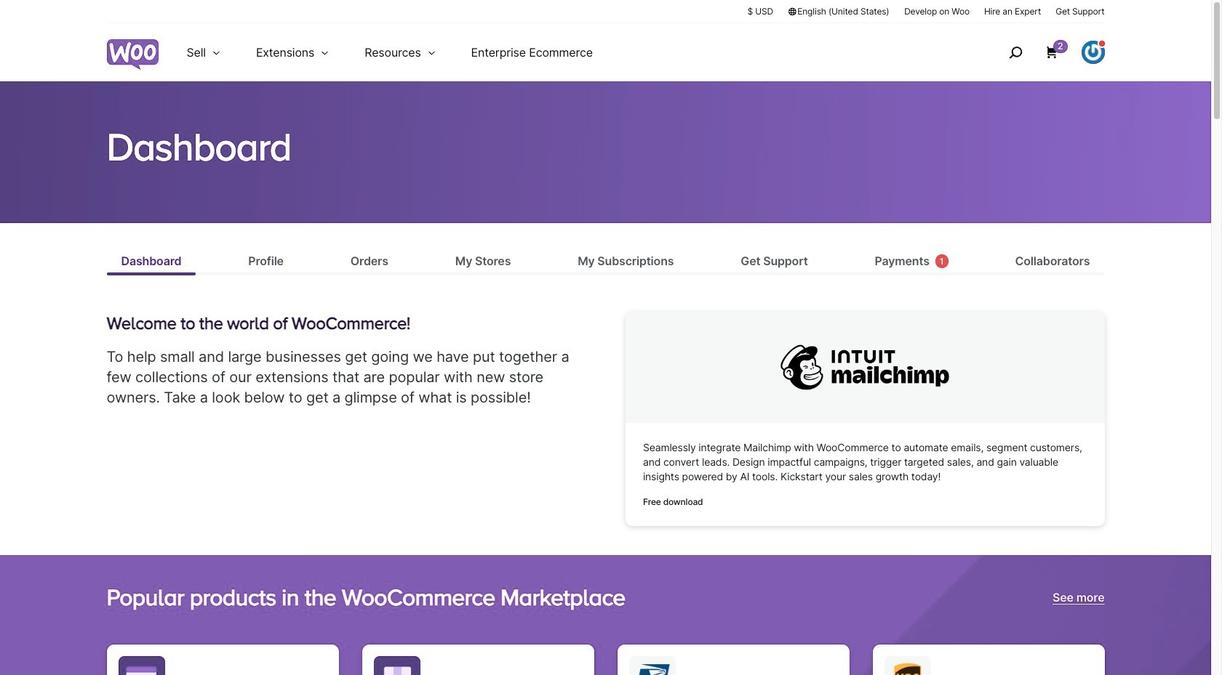 Task type: vqa. For each thing, say whether or not it's contained in the screenshot.
Open account menu image
yes



Task type: describe. For each thing, give the bounding box(es) containing it.
search image
[[1004, 41, 1027, 64]]

open account menu image
[[1081, 41, 1105, 64]]

service navigation menu element
[[978, 29, 1105, 76]]



